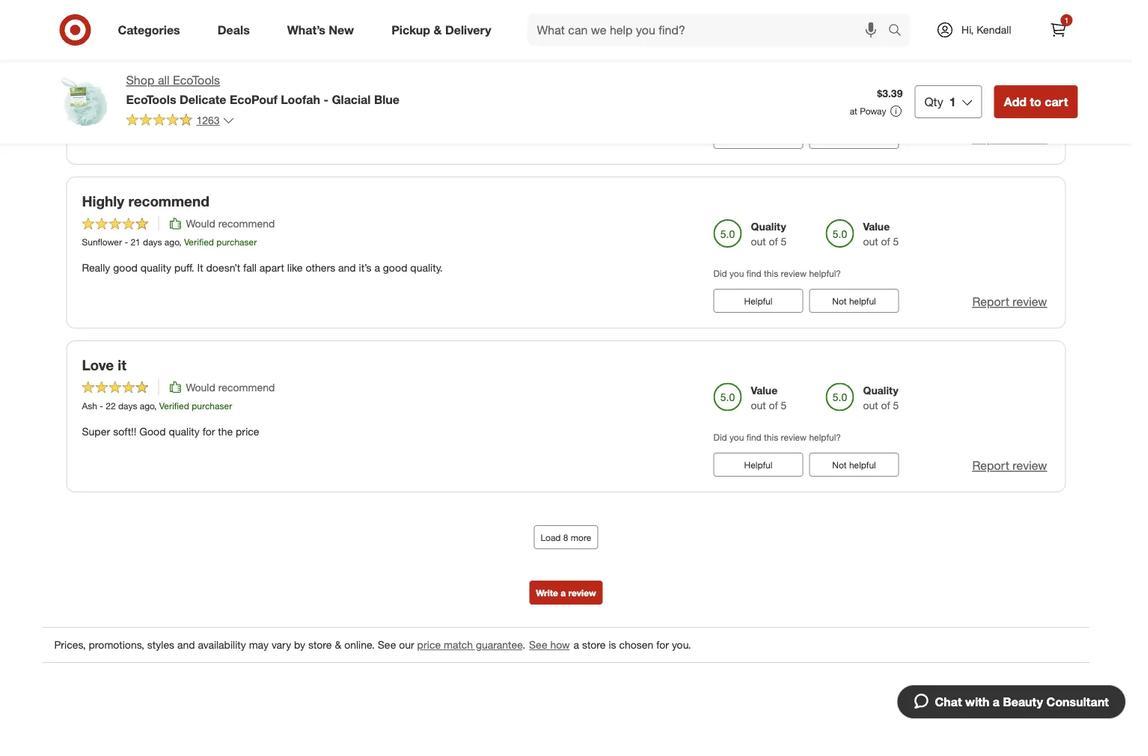 Task type: locate. For each thing, give the bounding box(es) containing it.
0 vertical spatial helpful
[[745, 295, 773, 307]]

not helpful
[[833, 295, 877, 307], [833, 459, 877, 470]]

love it
[[82, 356, 126, 374]]

& right pickup in the top left of the page
[[434, 23, 442, 37]]

1 vertical spatial helpful?
[[810, 432, 842, 443]]

1 not helpful button from the top
[[810, 289, 900, 313]]

1 vertical spatial purchaser
[[217, 236, 257, 248]]

1 vertical spatial verified
[[184, 236, 214, 248]]

within
[[200, 97, 227, 111]]

0 vertical spatial quality out of 5
[[751, 220, 787, 248]]

0 vertical spatial you
[[730, 268, 745, 279]]

how
[[551, 639, 570, 652]]

1 not from the top
[[833, 295, 847, 307]]

2
[[230, 97, 236, 111]]

it's
[[359, 261, 372, 274]]

helpful?
[[810, 268, 842, 279], [810, 432, 842, 443]]

1 helpful button from the top
[[714, 289, 804, 313]]

1 horizontal spatial for
[[657, 639, 669, 652]]

1 vertical spatial this
[[764, 432, 779, 443]]

ash
[[82, 400, 97, 412]]

0 vertical spatial for
[[203, 425, 215, 438]]

1 horizontal spatial quality out of 5
[[864, 384, 900, 412]]

2 helpful? from the top
[[810, 432, 842, 443]]

1 vertical spatial helpful button
[[714, 453, 804, 477]]

1 would from the top
[[186, 53, 215, 66]]

1263 link
[[126, 113, 235, 130]]

1 right qty at the top right of page
[[950, 94, 957, 109]]

1 vertical spatial report review button
[[973, 293, 1048, 311]]

1 vertical spatial not helpful
[[833, 459, 877, 470]]

would up ash - 22 days ago , verified purchaser
[[186, 381, 215, 394]]

0 horizontal spatial see
[[378, 639, 396, 652]]

1 vertical spatial 1
[[950, 94, 957, 109]]

would
[[186, 53, 215, 66], [186, 217, 215, 230], [186, 381, 215, 394]]

find
[[747, 268, 762, 279], [747, 432, 762, 443]]

0 vertical spatial report review
[[973, 131, 1048, 145]]

ecotools up delicate
[[173, 73, 220, 88]]

5
[[781, 235, 787, 248], [894, 235, 900, 248], [781, 399, 787, 412], [894, 399, 900, 412]]

0 horizontal spatial store
[[308, 639, 332, 652]]

price
[[236, 425, 259, 438], [417, 639, 441, 652]]

would recommend for highly recommend
[[186, 217, 275, 230]]

report for highly recommend
[[973, 295, 1010, 309]]

you
[[730, 268, 745, 279], [730, 432, 745, 443]]

verified up great color but fell apart within 2 washes at top
[[158, 73, 188, 84]]

1 not helpful from the top
[[833, 295, 877, 307]]

1 horizontal spatial and
[[338, 261, 356, 274]]

0 horizontal spatial price
[[236, 425, 259, 438]]

-
[[324, 92, 329, 107], [125, 236, 128, 248], [100, 400, 103, 412]]

2 report review from the top
[[973, 295, 1048, 309]]

fell
[[82, 29, 105, 46]]

1 right kendall
[[1065, 15, 1069, 25]]

not helpful button
[[810, 289, 900, 313], [810, 453, 900, 477]]

report review for recommend
[[973, 295, 1048, 309]]

pickup & delivery
[[392, 23, 492, 37]]

would up sunflower - 21 days ago , verified purchaser
[[186, 217, 215, 230]]

see right '.'
[[529, 639, 548, 652]]

2 report review button from the top
[[973, 293, 1048, 311]]

- left 21
[[125, 236, 128, 248]]

see left our
[[378, 639, 396, 652]]

really
[[82, 261, 110, 274]]

1 did you find this review helpful? from the top
[[714, 268, 842, 279]]

verified for it
[[159, 400, 189, 412]]

, left all
[[153, 73, 156, 84]]

0 vertical spatial helpful
[[850, 295, 877, 307]]

, for recommend
[[179, 236, 182, 248]]

days right 21
[[143, 236, 162, 248]]

,
[[153, 73, 156, 84], [179, 236, 182, 248], [154, 400, 157, 412]]

- for highly recommend
[[125, 236, 128, 248]]

prices, promotions, styles and availability may vary by store & online. see our price match guarantee . see how a store is chosen for you.
[[54, 639, 691, 652]]

0 vertical spatial did you find this review helpful?
[[714, 268, 842, 279]]

1 vertical spatial not helpful button
[[810, 453, 900, 477]]

1 did from the top
[[714, 268, 728, 279]]

would recommend for love it
[[186, 381, 275, 394]]

purchaser up the
[[192, 400, 232, 412]]

purchaser for highly recommend
[[217, 236, 257, 248]]

a
[[375, 261, 380, 274], [561, 587, 566, 598], [574, 639, 580, 652], [993, 695, 1000, 709]]

would recommend up doesn't
[[186, 217, 275, 230]]

1 you from the top
[[730, 268, 745, 279]]

1 vertical spatial would recommend
[[186, 381, 275, 394]]

2 vertical spatial -
[[100, 400, 103, 412]]

a right with
[[993, 695, 1000, 709]]

2 horizontal spatial -
[[324, 92, 329, 107]]

search button
[[882, 13, 918, 49]]

purchaser up fall
[[217, 236, 257, 248]]

1 vertical spatial not
[[833, 459, 847, 470]]

2 did from the top
[[714, 432, 728, 443]]

apart right fell
[[109, 29, 146, 46]]

0 vertical spatial price
[[236, 425, 259, 438]]

0 vertical spatial verified
[[158, 73, 188, 84]]

and
[[338, 261, 356, 274], [177, 639, 195, 652]]

0 horizontal spatial and
[[177, 639, 195, 652]]

1 vertical spatial ago
[[165, 236, 179, 248]]

&
[[434, 23, 442, 37], [335, 639, 342, 652]]

search
[[882, 24, 918, 39]]

purchaser for love it
[[192, 400, 232, 412]]

3 report review from the top
[[973, 458, 1048, 473]]

1 vertical spatial helpful
[[850, 459, 877, 470]]

2 vertical spatial ,
[[154, 400, 157, 412]]

would for fell apart quickly
[[186, 53, 215, 66]]

2 helpful button from the top
[[714, 453, 804, 477]]

blue
[[374, 92, 400, 107]]

would recommend up the
[[186, 381, 275, 394]]

1 this from the top
[[764, 268, 779, 279]]

1 helpful? from the top
[[810, 268, 842, 279]]

2 vertical spatial report
[[973, 458, 1010, 473]]

ecopouf
[[230, 92, 278, 107]]

0 vertical spatial this
[[764, 268, 779, 279]]

verified
[[158, 73, 188, 84], [184, 236, 214, 248], [159, 400, 189, 412]]

1 vertical spatial value out of 5
[[751, 384, 787, 412]]

the
[[218, 425, 233, 438]]

2 horizontal spatial apart
[[260, 261, 284, 274]]

0 vertical spatial report review button
[[973, 130, 1048, 147]]

verified for recommend
[[184, 236, 214, 248]]

2 would recommend from the top
[[186, 381, 275, 394]]

apart up 1263 link
[[172, 97, 197, 111]]

recommend up the
[[218, 381, 275, 394]]

for left the you.
[[657, 639, 669, 652]]

2 vertical spatial would
[[186, 381, 215, 394]]

chosen
[[620, 639, 654, 652]]

1 horizontal spatial -
[[125, 236, 128, 248]]

report
[[973, 131, 1010, 145], [973, 295, 1010, 309], [973, 458, 1010, 473]]

would recommend
[[186, 217, 275, 230], [186, 381, 275, 394]]

did you find this review helpful? for recommend
[[714, 268, 842, 279]]

you for love it
[[730, 432, 745, 443]]

add
[[1005, 94, 1027, 109]]

2 vertical spatial ago
[[140, 400, 154, 412]]

days right 19 at the left top of page
[[117, 73, 136, 84]]

a right how
[[574, 639, 580, 652]]

color
[[111, 97, 134, 111]]

1 vertical spatial helpful
[[745, 459, 773, 470]]

ecotools
[[173, 73, 220, 88], [126, 92, 176, 107]]

1 vertical spatial did
[[714, 432, 728, 443]]

did for highly recommend
[[714, 268, 728, 279]]

1 vertical spatial find
[[747, 432, 762, 443]]

not helpful for recommend
[[833, 295, 877, 307]]

apart right fall
[[260, 261, 284, 274]]

0 vertical spatial value out of 5
[[864, 220, 900, 248]]

did you find this review helpful? for it
[[714, 432, 842, 443]]

0 vertical spatial would
[[186, 53, 215, 66]]

1 horizontal spatial value out of 5
[[864, 220, 900, 248]]

2 vertical spatial verified
[[159, 400, 189, 412]]

1 vertical spatial would
[[186, 217, 215, 230]]

store
[[308, 639, 332, 652], [582, 639, 606, 652]]

1 would recommend from the top
[[186, 217, 275, 230]]

0 horizontal spatial -
[[100, 400, 103, 412]]

0 vertical spatial helpful?
[[810, 268, 842, 279]]

2 vertical spatial days
[[118, 400, 137, 412]]

more
[[571, 532, 592, 543]]

would left not
[[186, 53, 215, 66]]

purchaser up delicate
[[191, 73, 231, 84]]

availability
[[198, 639, 246, 652]]

1 horizontal spatial price
[[417, 639, 441, 652]]

3 would from the top
[[186, 381, 215, 394]]

1 vertical spatial ,
[[179, 236, 182, 248]]

0 vertical spatial &
[[434, 23, 442, 37]]

pickup & delivery link
[[379, 13, 510, 46]]

review inside button
[[569, 587, 597, 598]]

2 helpful from the top
[[745, 459, 773, 470]]

1 horizontal spatial &
[[434, 23, 442, 37]]

1 vertical spatial did you find this review helpful?
[[714, 432, 842, 443]]

2 this from the top
[[764, 432, 779, 443]]

2 not helpful button from the top
[[810, 453, 900, 477]]

, up puff.
[[179, 236, 182, 248]]

ago up 'good'
[[140, 400, 154, 412]]

2 vertical spatial report review button
[[973, 457, 1048, 474]]

1 vertical spatial &
[[335, 639, 342, 652]]

2 report from the top
[[973, 295, 1010, 309]]

& inside pickup & delivery 'link'
[[434, 23, 442, 37]]

kendall
[[977, 23, 1012, 36]]

2 find from the top
[[747, 432, 762, 443]]

review
[[1013, 131, 1048, 145], [781, 268, 807, 279], [1013, 295, 1048, 309], [781, 432, 807, 443], [1013, 458, 1048, 473], [569, 587, 597, 598]]

image of ecotools delicate ecopouf loofah - glacial blue image
[[54, 72, 114, 132]]

1 helpful from the top
[[850, 295, 877, 307]]

apart
[[109, 29, 146, 46], [172, 97, 197, 111], [260, 261, 284, 274]]

categories
[[118, 23, 180, 37]]

1 horizontal spatial good
[[383, 261, 408, 274]]

helpful for highly recommend
[[850, 295, 877, 307]]

you.
[[672, 639, 691, 652]]

0 vertical spatial 1
[[1065, 15, 1069, 25]]

good right it's
[[383, 261, 408, 274]]

0 vertical spatial find
[[747, 268, 762, 279]]

helpful
[[745, 295, 773, 307], [745, 459, 773, 470]]

quality
[[864, 56, 899, 69], [751, 220, 787, 233], [141, 261, 172, 274], [864, 384, 899, 397], [169, 425, 200, 438]]

0 horizontal spatial for
[[203, 425, 215, 438]]

1 find from the top
[[747, 268, 762, 279]]

for left the
[[203, 425, 215, 438]]

0 horizontal spatial good
[[113, 261, 138, 274]]

1 vertical spatial for
[[657, 639, 669, 652]]

would for love it
[[186, 381, 215, 394]]

see how button
[[529, 637, 571, 654]]

price right the
[[236, 425, 259, 438]]

1 vertical spatial apart
[[172, 97, 197, 111]]

you for highly recommend
[[730, 268, 745, 279]]

fell
[[156, 97, 169, 111]]

1 vertical spatial quality out of 5
[[864, 384, 900, 412]]

1 report review button from the top
[[973, 130, 1048, 147]]

verified up super soft!! good quality for the price
[[159, 400, 189, 412]]

2 vertical spatial purchaser
[[192, 400, 232, 412]]

1
[[1065, 15, 1069, 25], [950, 94, 957, 109]]

recommend
[[236, 53, 293, 66], [128, 192, 209, 210], [218, 217, 275, 230], [218, 381, 275, 394]]

1 vertical spatial days
[[143, 236, 162, 248]]

0 vertical spatial not helpful
[[833, 295, 877, 307]]

days right 22
[[118, 400, 137, 412]]

helpful
[[850, 295, 877, 307], [850, 459, 877, 470]]

0 vertical spatial not helpful button
[[810, 289, 900, 313]]

qty 1
[[925, 94, 957, 109]]

report review button
[[973, 130, 1048, 147], [973, 293, 1048, 311], [973, 457, 1048, 474]]

store right by
[[308, 639, 332, 652]]

0 vertical spatial -
[[324, 92, 329, 107]]

what's new
[[287, 23, 354, 37]]

ecotools down the shop
[[126, 92, 176, 107]]

1 vertical spatial -
[[125, 236, 128, 248]]

3 report from the top
[[973, 458, 1010, 473]]

0 vertical spatial would recommend
[[186, 217, 275, 230]]

verified up it
[[184, 236, 214, 248]]

not for love it
[[833, 459, 847, 470]]

did you find this review helpful?
[[714, 268, 842, 279], [714, 432, 842, 443]]

this
[[764, 268, 779, 279], [764, 432, 779, 443]]

ago left all
[[139, 73, 153, 84]]

1 horizontal spatial store
[[582, 639, 606, 652]]

store left is
[[582, 639, 606, 652]]

1 vertical spatial you
[[730, 432, 745, 443]]

0 vertical spatial not
[[833, 295, 847, 307]]

helpful for recommend
[[745, 295, 773, 307]]

2 you from the top
[[730, 432, 745, 443]]

report review
[[973, 131, 1048, 145], [973, 295, 1048, 309], [973, 458, 1048, 473]]

what's new link
[[275, 13, 373, 46]]

, up 'good'
[[154, 400, 157, 412]]

2 vertical spatial report review
[[973, 458, 1048, 473]]

1 vertical spatial report review
[[973, 295, 1048, 309]]

a right it's
[[375, 261, 380, 274]]

0 vertical spatial and
[[338, 261, 356, 274]]

1 vertical spatial report
[[973, 295, 1010, 309]]

hi,
[[962, 23, 974, 36]]

2 not from the top
[[833, 459, 847, 470]]

0 vertical spatial helpful button
[[714, 289, 804, 313]]

with
[[966, 695, 990, 709]]

0 horizontal spatial apart
[[109, 29, 146, 46]]

chat with a beauty consultant
[[936, 695, 1110, 709]]

purchaser
[[191, 73, 231, 84], [217, 236, 257, 248], [192, 400, 232, 412]]

1 horizontal spatial 1
[[1065, 15, 1069, 25]]

value
[[751, 56, 778, 69], [864, 220, 890, 233], [751, 384, 778, 397]]

really good quality puff. it doesn't fall apart like others and it's a good quality.
[[82, 261, 443, 274]]

2 would from the top
[[186, 217, 215, 230]]

good down 21
[[113, 261, 138, 274]]

ago up puff.
[[165, 236, 179, 248]]

and right 'styles'
[[177, 639, 195, 652]]

2 did you find this review helpful? from the top
[[714, 432, 842, 443]]

2 helpful from the top
[[850, 459, 877, 470]]

1 helpful from the top
[[745, 295, 773, 307]]

- left 22
[[100, 400, 103, 412]]

ago for it
[[140, 400, 154, 412]]

1 vertical spatial price
[[417, 639, 441, 652]]

2 not helpful from the top
[[833, 459, 877, 470]]

0 vertical spatial did
[[714, 268, 728, 279]]

ago for recommend
[[165, 236, 179, 248]]

& left online.
[[335, 639, 342, 652]]

1 report review from the top
[[973, 131, 1048, 145]]

0 horizontal spatial value out of 5
[[751, 384, 787, 412]]

- left glacial
[[324, 92, 329, 107]]

1 store from the left
[[308, 639, 332, 652]]

1 inside "link"
[[1065, 15, 1069, 25]]

3 report review button from the top
[[973, 457, 1048, 474]]

vary
[[272, 639, 291, 652]]

helpful for it
[[745, 459, 773, 470]]

recommend up fall
[[218, 217, 275, 230]]

price right our
[[417, 639, 441, 652]]

2 see from the left
[[529, 639, 548, 652]]

and left it's
[[338, 261, 356, 274]]



Task type: vqa. For each thing, say whether or not it's contained in the screenshot.
show more button
no



Task type: describe. For each thing, give the bounding box(es) containing it.
load
[[541, 532, 561, 543]]

delicate
[[180, 92, 226, 107]]

sunflower - 21 days ago , verified purchaser
[[82, 236, 257, 248]]

match
[[444, 639, 473, 652]]

0 horizontal spatial &
[[335, 639, 342, 652]]

helpful for love it
[[850, 459, 877, 470]]

1 vertical spatial ecotools
[[126, 92, 176, 107]]

it
[[197, 261, 203, 274]]

helpful? for highly recommend
[[810, 268, 842, 279]]

this for recommend
[[764, 268, 779, 279]]

What can we help you find? suggestions appear below search field
[[528, 13, 893, 46]]

- for love it
[[100, 400, 103, 412]]

0 vertical spatial days
[[117, 73, 136, 84]]

at poway
[[850, 106, 887, 117]]

0 vertical spatial purchaser
[[191, 73, 231, 84]]

1 horizontal spatial apart
[[172, 97, 197, 111]]

sunflower
[[82, 236, 122, 248]]

not helpful button for it
[[810, 453, 900, 477]]

22
[[106, 400, 116, 412]]

washes
[[239, 97, 274, 111]]

0 horizontal spatial 1
[[950, 94, 957, 109]]

loofah
[[281, 92, 320, 107]]

shop
[[126, 73, 155, 88]]

fall
[[243, 261, 257, 274]]

1263
[[197, 114, 220, 127]]

0 horizontal spatial quality out of 5
[[751, 220, 787, 248]]

2 store from the left
[[582, 639, 606, 652]]

quickly
[[150, 29, 198, 46]]

report review button for highly recommend
[[973, 293, 1048, 311]]

great color but fell apart within 2 washes
[[82, 97, 274, 111]]

report review for it
[[973, 458, 1048, 473]]

quality.
[[411, 261, 443, 274]]

0 vertical spatial ecotools
[[173, 73, 220, 88]]

did for love it
[[714, 432, 728, 443]]

this for it
[[764, 432, 779, 443]]

others
[[306, 261, 336, 274]]

load 8 more
[[541, 532, 592, 543]]

super
[[82, 425, 110, 438]]

what's
[[287, 23, 326, 37]]

2 good from the left
[[383, 261, 408, 274]]

1 see from the left
[[378, 639, 396, 652]]

8
[[564, 532, 569, 543]]

would for highly recommend
[[186, 217, 215, 230]]

deals
[[218, 23, 250, 37]]

love
[[82, 356, 114, 374]]

chat
[[936, 695, 963, 709]]

it
[[118, 356, 126, 374]]

cart
[[1045, 94, 1069, 109]]

not for highly recommend
[[833, 295, 847, 307]]

categories link
[[105, 13, 199, 46]]

not
[[218, 53, 234, 66]]

find for love it
[[747, 432, 762, 443]]

helpful button for highly recommend
[[714, 289, 804, 313]]

19
[[105, 73, 115, 84]]

$3.39
[[878, 87, 903, 100]]

2 vertical spatial value
[[751, 384, 778, 397]]

days for recommend
[[143, 236, 162, 248]]

may
[[249, 639, 269, 652]]

hi, kendall
[[962, 23, 1012, 36]]

helpful button for love it
[[714, 453, 804, 477]]

0 vertical spatial value
[[751, 56, 778, 69]]

at
[[850, 106, 858, 117]]

like
[[287, 261, 303, 274]]

prices,
[[54, 639, 86, 652]]

soft!!
[[113, 425, 137, 438]]

, for it
[[154, 400, 157, 412]]

pickup
[[392, 23, 431, 37]]

recommend up sunflower - 21 days ago , verified purchaser
[[128, 192, 209, 210]]

but
[[137, 97, 153, 111]]

puff.
[[174, 261, 194, 274]]

a right write
[[561, 587, 566, 598]]

report for love it
[[973, 458, 1010, 473]]

consultant
[[1047, 695, 1110, 709]]

1 vertical spatial value
[[864, 220, 890, 233]]

1 link
[[1043, 13, 1076, 46]]

write
[[536, 587, 558, 598]]

guarantee
[[476, 639, 523, 652]]

2 vertical spatial apart
[[260, 261, 284, 274]]

- inside shop all ecotools ecotools delicate ecopouf loofah - glacial blue
[[324, 92, 329, 107]]

fell apart quickly
[[82, 29, 198, 46]]

by
[[294, 639, 306, 652]]

shop all ecotools ecotools delicate ecopouf loofah - glacial blue
[[126, 73, 400, 107]]

delivery
[[445, 23, 492, 37]]

good
[[139, 425, 166, 438]]

beauty
[[1004, 695, 1044, 709]]

glacial
[[332, 92, 371, 107]]

promotions,
[[89, 639, 144, 652]]

0 vertical spatial ago
[[139, 73, 153, 84]]

report review button for love it
[[973, 457, 1048, 474]]

write a review
[[536, 587, 597, 598]]

new
[[329, 23, 354, 37]]

1 report from the top
[[973, 131, 1010, 145]]

write a review button
[[530, 581, 603, 605]]

deals link
[[205, 13, 269, 46]]

add to cart button
[[995, 85, 1079, 118]]

find for highly recommend
[[747, 268, 762, 279]]

qty
[[925, 94, 944, 109]]

is
[[609, 639, 617, 652]]

not helpful button for recommend
[[810, 289, 900, 313]]

would not recommend
[[186, 53, 293, 66]]

days for it
[[118, 400, 137, 412]]

super soft!! good quality for the price
[[82, 425, 259, 438]]

online.
[[345, 639, 375, 652]]

1 vertical spatial and
[[177, 639, 195, 652]]

add to cart
[[1005, 94, 1069, 109]]

0 vertical spatial apart
[[109, 29, 146, 46]]

1 good from the left
[[113, 261, 138, 274]]

price match guarantee link
[[417, 639, 523, 652]]

0 vertical spatial ,
[[153, 73, 156, 84]]

helpful? for love it
[[810, 432, 842, 443]]

poway
[[860, 106, 887, 117]]

21
[[131, 236, 141, 248]]

doesn't
[[206, 261, 240, 274]]

chat with a beauty consultant button
[[897, 685, 1127, 720]]

lex
[[82, 73, 96, 84]]

not helpful for it
[[833, 459, 877, 470]]

our
[[399, 639, 415, 652]]

19 days ago , verified purchaser
[[105, 73, 231, 84]]

highly
[[82, 192, 124, 210]]

highly recommend
[[82, 192, 209, 210]]

recommend up shop all ecotools ecotools delicate ecopouf loofah - glacial blue
[[236, 53, 293, 66]]



